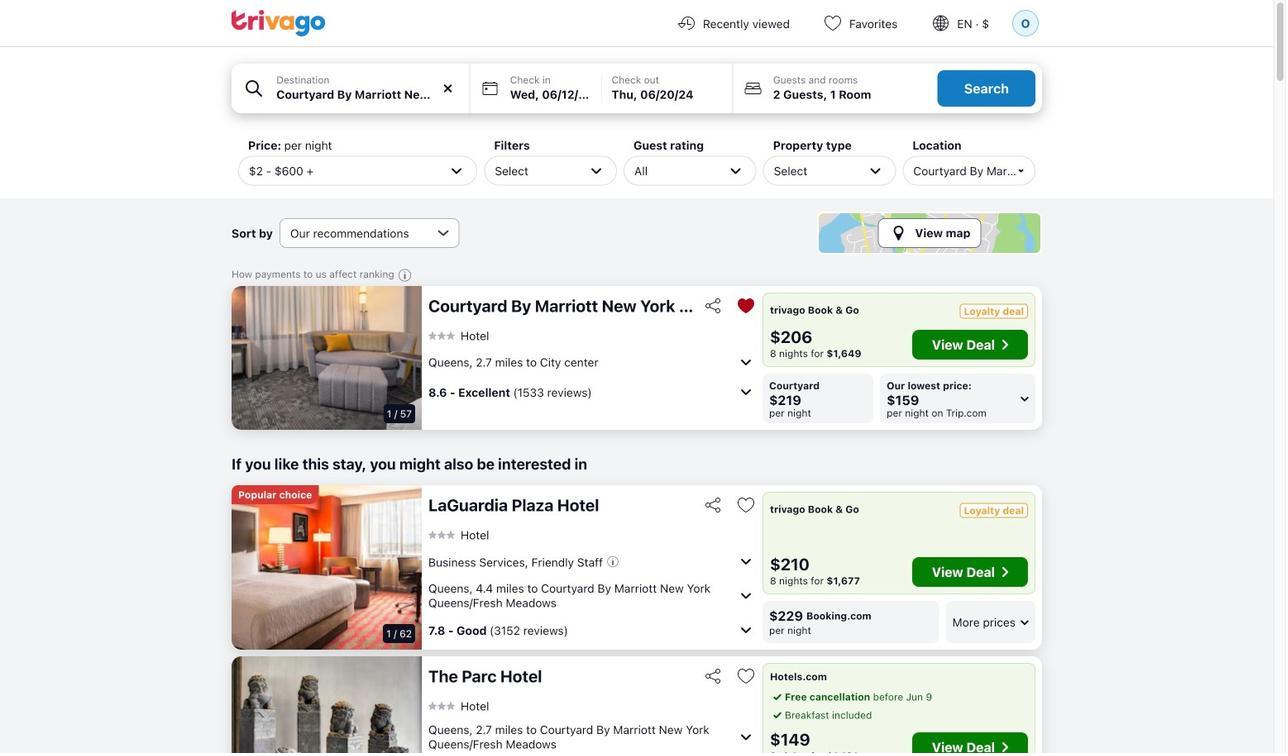 Task type: describe. For each thing, give the bounding box(es) containing it.
the parc hotel, (queens, usa) image
[[232, 657, 422, 754]]

laguardia plaza hotel, (queens, usa) image
[[232, 486, 422, 650]]

Where to? search field
[[277, 86, 460, 103]]

courtyard by marriott new york queens/fresh meadows, (queens, usa) image
[[232, 286, 422, 430]]

clear image
[[441, 81, 456, 96]]



Task type: locate. For each thing, give the bounding box(es) containing it.
None field
[[232, 64, 470, 113]]

trivago logo image
[[232, 10, 326, 36]]



Task type: vqa. For each thing, say whether or not it's contained in the screenshot.
Type
no



